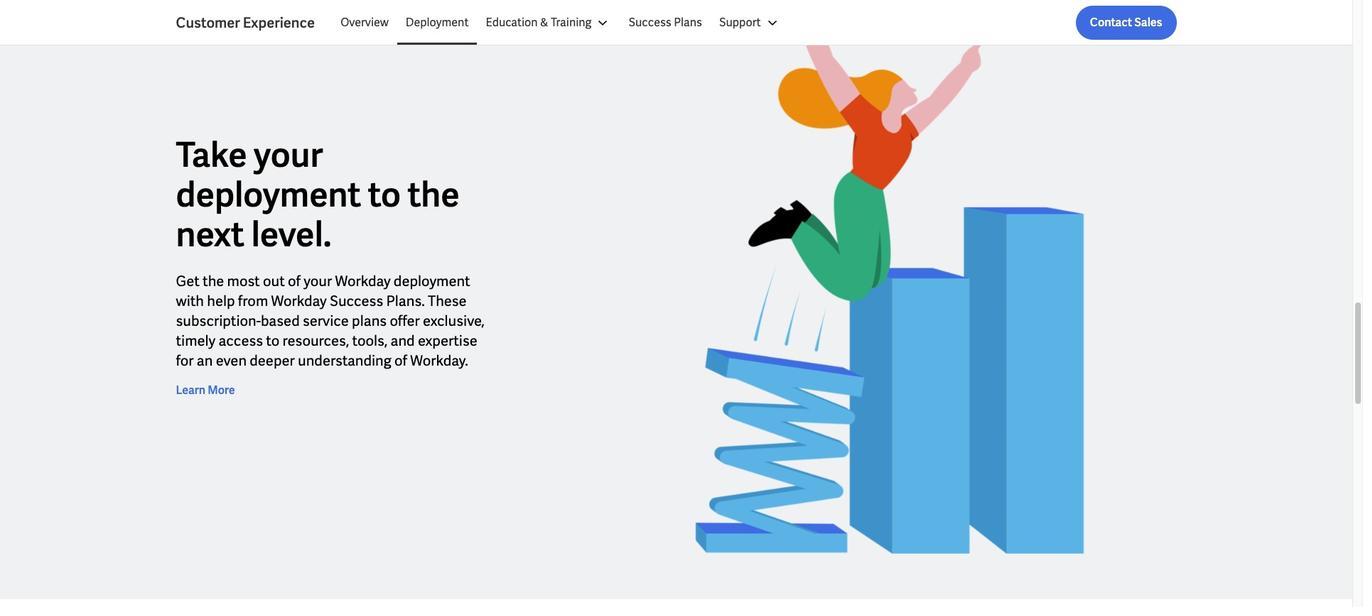 Task type: locate. For each thing, give the bounding box(es) containing it.
success up plans
[[330, 292, 383, 310]]

1 horizontal spatial deployment
[[394, 272, 470, 290]]

deployment inside get the most out of your workday deployment with help from workday success plans. these subscription-based service plans offer exclusive, timely access to resources, tools, and expertise for an even deeper understanding of workday.
[[394, 272, 470, 290]]

learn more
[[176, 383, 235, 398]]

plans
[[352, 312, 387, 330]]

contact
[[1090, 15, 1132, 30]]

access
[[219, 332, 263, 350]]

overview
[[341, 15, 389, 30]]

overview link
[[332, 6, 397, 40]]

of right the "out"
[[288, 272, 301, 290]]

0 horizontal spatial deployment
[[176, 172, 361, 217]]

resources,
[[283, 332, 349, 350]]

expertise
[[418, 332, 477, 350]]

list containing overview
[[332, 6, 1177, 40]]

sales
[[1134, 15, 1162, 30]]

the inside get the most out of your workday deployment with help from workday success plans. these subscription-based service plans offer exclusive, timely access to resources, tools, and expertise for an even deeper understanding of workday.
[[203, 272, 224, 290]]

0 vertical spatial success
[[629, 15, 671, 30]]

experience
[[243, 14, 315, 32]]

timely
[[176, 332, 215, 350]]

most
[[227, 272, 260, 290]]

subscription-
[[176, 312, 261, 330]]

workday up plans
[[335, 272, 391, 290]]

1 vertical spatial your
[[304, 272, 332, 290]]

level.
[[251, 212, 332, 256]]

menu containing overview
[[332, 6, 789, 40]]

1 vertical spatial the
[[203, 272, 224, 290]]

0 vertical spatial to
[[368, 172, 401, 217]]

deeper
[[250, 352, 295, 370]]

learn more link
[[176, 382, 235, 399]]

1 horizontal spatial success
[[629, 15, 671, 30]]

of
[[288, 272, 301, 290], [395, 352, 407, 370]]

success inside get the most out of your workday deployment with help from workday success plans. these subscription-based service plans offer exclusive, timely access to resources, tools, and expertise for an even deeper understanding of workday.
[[330, 292, 383, 310]]

your
[[254, 133, 323, 177], [304, 272, 332, 290]]

1 vertical spatial workday
[[271, 292, 327, 310]]

1 horizontal spatial of
[[395, 352, 407, 370]]

education
[[486, 15, 538, 30]]

take
[[176, 133, 247, 177]]

1 vertical spatial deployment
[[394, 272, 470, 290]]

to inside get the most out of your workday deployment with help from workday success plans. these subscription-based service plans offer exclusive, timely access to resources, tools, and expertise for an even deeper understanding of workday.
[[266, 332, 280, 350]]

for
[[176, 352, 194, 370]]

list
[[332, 6, 1177, 40]]

success inside success plans link
[[629, 15, 671, 30]]

workday
[[335, 272, 391, 290], [271, 292, 327, 310]]

deployment
[[176, 172, 361, 217], [394, 272, 470, 290]]

your inside get the most out of your workday deployment with help from workday success plans. these subscription-based service plans offer exclusive, timely access to resources, tools, and expertise for an even deeper understanding of workday.
[[304, 272, 332, 290]]

workday up based
[[271, 292, 327, 310]]

0 horizontal spatial success
[[330, 292, 383, 310]]

1 horizontal spatial to
[[368, 172, 401, 217]]

service
[[303, 312, 349, 330]]

take your deployment to the next level.
[[176, 133, 460, 256]]

the inside take your deployment to the next level.
[[408, 172, 460, 217]]

tools,
[[352, 332, 388, 350]]

learn
[[176, 383, 205, 398]]

0 horizontal spatial to
[[266, 332, 280, 350]]

the
[[408, 172, 460, 217], [203, 272, 224, 290]]

get the most out of your workday deployment with help from workday success plans. these subscription-based service plans offer exclusive, timely access to resources, tools, and expertise for an even deeper understanding of workday.
[[176, 272, 485, 370]]

0 vertical spatial your
[[254, 133, 323, 177]]

training
[[551, 15, 592, 30]]

1 vertical spatial success
[[330, 292, 383, 310]]

of down and
[[395, 352, 407, 370]]

your inside take your deployment to the next level.
[[254, 133, 323, 177]]

an
[[197, 352, 213, 370]]

1 vertical spatial to
[[266, 332, 280, 350]]

to inside take your deployment to the next level.
[[368, 172, 401, 217]]

menu
[[332, 6, 789, 40]]

0 vertical spatial deployment
[[176, 172, 361, 217]]

deployment link
[[397, 6, 477, 40]]

0 horizontal spatial the
[[203, 272, 224, 290]]

1 horizontal spatial workday
[[335, 272, 391, 290]]

success
[[629, 15, 671, 30], [330, 292, 383, 310]]

more
[[208, 383, 235, 398]]

with
[[176, 292, 204, 310]]

success left the plans at top
[[629, 15, 671, 30]]

0 vertical spatial of
[[288, 272, 301, 290]]

0 vertical spatial the
[[408, 172, 460, 217]]

contact sales
[[1090, 15, 1162, 30]]

to
[[368, 172, 401, 217], [266, 332, 280, 350]]

out
[[263, 272, 285, 290]]

1 horizontal spatial the
[[408, 172, 460, 217]]



Task type: describe. For each thing, give the bounding box(es) containing it.
help
[[207, 292, 235, 310]]

0 vertical spatial workday
[[335, 272, 391, 290]]

education & training
[[486, 15, 592, 30]]

0 horizontal spatial workday
[[271, 292, 327, 310]]

plans.
[[386, 292, 425, 310]]

these
[[428, 292, 467, 310]]

support
[[719, 15, 761, 30]]

success plans
[[629, 15, 702, 30]]

even
[[216, 352, 247, 370]]

support button
[[711, 6, 789, 40]]

and
[[391, 332, 415, 350]]

1 vertical spatial of
[[395, 352, 407, 370]]

0 horizontal spatial of
[[288, 272, 301, 290]]

offer
[[390, 312, 420, 330]]

customer
[[176, 14, 240, 32]]

plans
[[674, 15, 702, 30]]

deployment
[[406, 15, 469, 30]]

understanding
[[298, 352, 391, 370]]

from
[[238, 292, 268, 310]]

exclusive,
[[423, 312, 485, 330]]

customer experience link
[[176, 13, 332, 33]]

deployment inside take your deployment to the next level.
[[176, 172, 361, 217]]

workday.
[[410, 352, 468, 370]]

illustration of woman jumping on springboard chart. image
[[602, 0, 1177, 554]]

success plans link
[[620, 6, 711, 40]]

education & training button
[[477, 6, 620, 40]]

based
[[261, 312, 300, 330]]

customer experience
[[176, 14, 315, 32]]

contact sales link
[[1076, 6, 1177, 40]]

&
[[540, 15, 548, 30]]

next
[[176, 212, 244, 256]]

get
[[176, 272, 200, 290]]



Task type: vqa. For each thing, say whether or not it's contained in the screenshot.
the how
no



